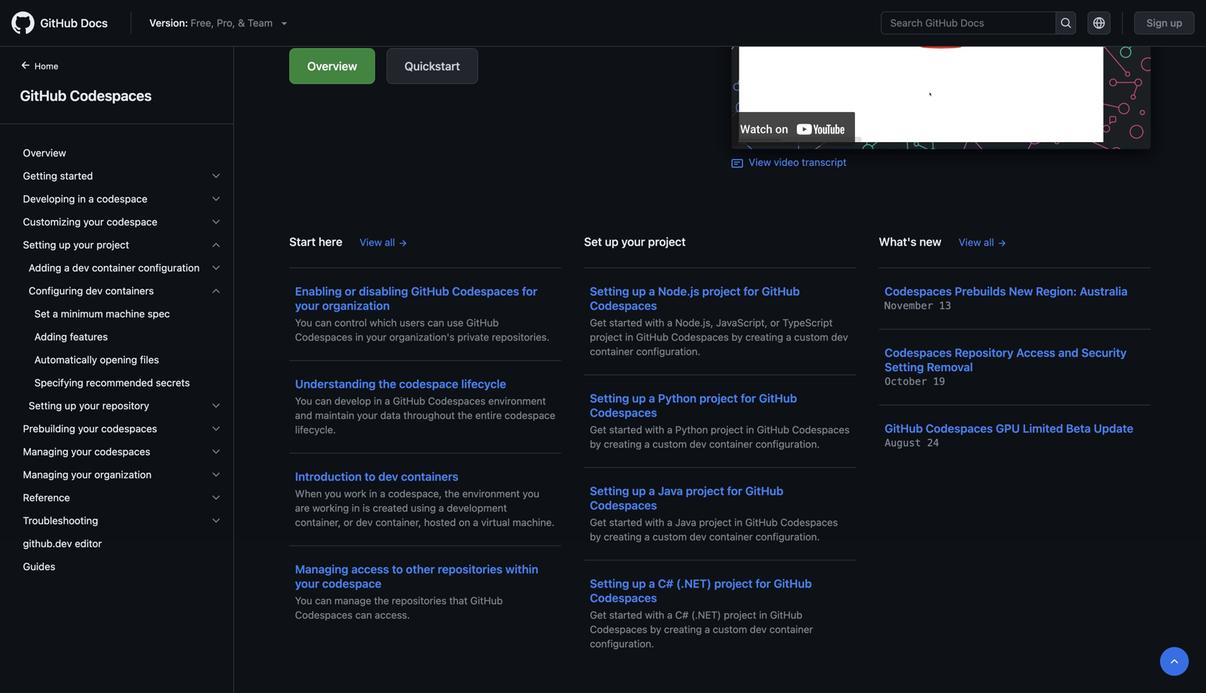 Task type: vqa. For each thing, say whether or not it's contained in the screenshot.
GITHUB COPILOT
no



Task type: locate. For each thing, give the bounding box(es) containing it.
repositories up that
[[438, 562, 503, 576]]

1 horizontal spatial view
[[749, 156, 772, 168]]

1 horizontal spatial and
[[1059, 346, 1079, 360]]

view all right here
[[360, 236, 395, 248]]

codespaces inside github codespaces gpu limited beta update august 24
[[926, 422, 993, 435]]

in inside 'setting up a c# (.net) project for github codespaces get started with a c# (.net) project in github codespaces by creating a custom dev container configuration.'
[[760, 609, 768, 621]]

organization inside dropdown button
[[94, 469, 152, 481]]

minimum
[[61, 308, 103, 320]]

get for setting up a python project for github codespaces
[[590, 424, 607, 436]]

sc 9kayk9 0 image for adding a dev container configuration
[[210, 262, 222, 274]]

up inside setting up a java project for github codespaces get started with a java project in github codespaces by creating a custom dev container configuration.
[[632, 484, 646, 498]]

for inside setting up a java project for github codespaces get started with a java project in github codespaces by creating a custom dev container configuration.
[[728, 484, 743, 498]]

1 vertical spatial overview
[[23, 147, 66, 159]]

containers up codespace,
[[401, 470, 459, 483]]

4 sc 9kayk9 0 image from the top
[[210, 423, 222, 435]]

2 vertical spatial or
[[344, 516, 353, 528]]

environment inside understanding the codespace lifecycle you can develop in a github codespaces environment and maintain your data throughout the entire codespace lifecycle.
[[489, 395, 546, 407]]

1 vertical spatial java
[[676, 516, 697, 528]]

guides
[[23, 561, 55, 572]]

set up your project
[[584, 235, 686, 249]]

all up the disabling
[[385, 236, 395, 248]]

sc 9kayk9 0 image inside the setting up your project dropdown button
[[210, 239, 222, 251]]

0 horizontal spatial set
[[34, 308, 50, 320]]

all
[[385, 236, 395, 248], [984, 236, 995, 248]]

to inside managing access to other repositories within your codespace you can manage the repositories that github codespaces can access.
[[392, 562, 403, 576]]

2 view all from the left
[[959, 236, 995, 248]]

you up machine.
[[523, 488, 540, 500]]

1 horizontal spatial all
[[984, 236, 995, 248]]

custom
[[795, 331, 829, 343], [653, 438, 687, 450], [653, 531, 687, 543], [713, 623, 748, 635]]

region:
[[1036, 284, 1077, 298]]

customizing your codespace button
[[17, 210, 228, 233]]

getting started button
[[17, 164, 228, 187]]

github
[[40, 16, 78, 30], [20, 87, 67, 104], [411, 284, 449, 298], [762, 284, 800, 298], [467, 317, 499, 329], [636, 331, 669, 343], [759, 391, 798, 405], [393, 395, 426, 407], [885, 422, 923, 435], [757, 424, 790, 436], [746, 484, 784, 498], [746, 516, 778, 528], [774, 577, 812, 590], [471, 595, 503, 607], [770, 609, 803, 621]]

setting inside setting up a java project for github codespaces get started with a java project in github codespaces by creating a custom dev container configuration.
[[590, 484, 630, 498]]

scroll to top image
[[1169, 656, 1181, 667]]

0 vertical spatial to
[[365, 470, 376, 483]]

by inside setting up a node.js project for github codespaces get started with a node.js, javascript, or typescript project in github codespaces by creating a custom dev container configuration.
[[732, 331, 743, 343]]

configuring dev containers element
[[11, 279, 233, 394], [11, 302, 233, 394]]

creating inside setting up a node.js project for github codespaces get started with a node.js, javascript, or typescript project in github codespaces by creating a custom dev container configuration.
[[746, 331, 784, 343]]

view all
[[360, 236, 395, 248], [959, 236, 995, 248]]

are
[[295, 502, 310, 514]]

can down "manage"
[[356, 609, 372, 621]]

sc 9kayk9 0 image for prebuilding your codespaces
[[210, 423, 222, 435]]

or left typescript
[[771, 317, 780, 329]]

throughout
[[404, 409, 455, 421]]

1 vertical spatial set
[[34, 308, 50, 320]]

to up work on the bottom of page
[[365, 470, 376, 483]]

0 horizontal spatial container,
[[295, 516, 341, 528]]

1 horizontal spatial to
[[392, 562, 403, 576]]

1 horizontal spatial containers
[[401, 470, 459, 483]]

overview link
[[289, 48, 375, 84], [17, 142, 228, 164]]

link image
[[732, 158, 743, 169]]

configuring dev containers element for containers
[[11, 302, 233, 394]]

view video transcript link
[[732, 156, 847, 169]]

configuration. inside setting up a java project for github codespaces get started with a java project in github codespaces by creating a custom dev container configuration.
[[756, 531, 820, 543]]

codespace
[[97, 193, 148, 205], [107, 216, 157, 228], [399, 377, 459, 391], [505, 409, 556, 421], [322, 577, 382, 590]]

0 vertical spatial organization
[[322, 299, 390, 312]]

sc 9kayk9 0 image inside the reference dropdown button
[[210, 492, 222, 504]]

sc 9kayk9 0 image inside managing your codespaces dropdown button
[[210, 446, 222, 458]]

1 horizontal spatial organization
[[322, 299, 390, 312]]

understanding the codespace lifecycle you can develop in a github codespaces environment and maintain your data throughout the entire codespace lifecycle.
[[295, 377, 556, 436]]

setting inside setting up a python project for github codespaces get started with a python project in github codespaces by creating a custom dev container configuration.
[[590, 391, 630, 405]]

troubleshooting
[[23, 515, 98, 527]]

container inside dropdown button
[[92, 262, 136, 274]]

sc 9kayk9 0 image for developing in a codespace
[[210, 193, 222, 205]]

for inside setting up a node.js project for github codespaces get started with a node.js, javascript, or typescript project in github codespaces by creating a custom dev container configuration.
[[744, 284, 759, 298]]

19
[[934, 376, 946, 388]]

up for set up your project
[[605, 235, 619, 249]]

2 setting up your project element from the top
[[11, 256, 233, 417]]

sc 9kayk9 0 image for getting started
[[210, 170, 222, 182]]

0 vertical spatial environment
[[489, 395, 546, 407]]

managing down prebuilding
[[23, 446, 68, 458]]

codespaces inside "dropdown button"
[[101, 423, 157, 435]]

6 sc 9kayk9 0 image from the top
[[210, 469, 222, 481]]

for inside setting up a python project for github codespaces get started with a python project in github codespaces by creating a custom dev container configuration.
[[741, 391, 756, 405]]

overview
[[307, 59, 357, 73], [23, 147, 66, 159]]

environment
[[489, 395, 546, 407], [463, 488, 520, 500]]

environment up entire
[[489, 395, 546, 407]]

you up "lifecycle."
[[295, 395, 312, 407]]

with
[[645, 317, 665, 329], [645, 424, 665, 436], [645, 516, 665, 528], [645, 609, 665, 621]]

repositories
[[438, 562, 503, 576], [392, 595, 447, 607]]

with inside setting up a node.js project for github codespaces get started with a node.js, javascript, or typescript project in github codespaces by creating a custom dev container configuration.
[[645, 317, 665, 329]]

and
[[1059, 346, 1079, 360], [295, 409, 312, 421]]

sc 9kayk9 0 image
[[210, 216, 222, 228], [210, 239, 222, 251], [210, 262, 222, 274], [210, 285, 222, 297]]

in inside setting up a node.js project for github codespaces get started with a node.js, javascript, or typescript project in github codespaces by creating a custom dev container configuration.
[[626, 331, 634, 343]]

containers inside dropdown button
[[105, 285, 154, 297]]

the
[[379, 377, 397, 391], [458, 409, 473, 421], [445, 488, 460, 500], [374, 595, 389, 607]]

started inside setting up a python project for github codespaces get started with a python project in github codespaces by creating a custom dev container configuration.
[[610, 424, 643, 436]]

0 horizontal spatial you
[[325, 488, 342, 500]]

the inside the 'introduction to dev containers when you work in a codespace, the environment you are working in is created using a development container, or dev container, hosted on a virtual machine.'
[[445, 488, 460, 500]]

up for setting up a c# (.net) project for github codespaces get started with a c# (.net) project in github codespaces by creating a custom dev container configuration.
[[632, 577, 646, 590]]

0 horizontal spatial all
[[385, 236, 395, 248]]

1 get from the top
[[590, 317, 607, 329]]

organization down managing your codespaces dropdown button
[[94, 469, 152, 481]]

for inside enabling or disabling github codespaces for your organization you can control which users can use github codespaces in your organization's private repositories.
[[522, 284, 538, 298]]

codespaces inside managing access to other repositories within your codespace you can manage the repositories that github codespaces can access.
[[295, 609, 353, 621]]

setting up your project
[[23, 239, 129, 251]]

2 configuring dev containers element from the top
[[11, 302, 233, 394]]

environment for containers
[[463, 488, 520, 500]]

sc 9kayk9 0 image inside managing your organization dropdown button
[[210, 469, 222, 481]]

0 vertical spatial c#
[[658, 577, 674, 590]]

2 vertical spatial managing
[[295, 562, 349, 576]]

all up prebuilds on the right of page
[[984, 236, 995, 248]]

1 vertical spatial to
[[392, 562, 403, 576]]

your inside managing access to other repositories within your codespace you can manage the repositories that github codespaces can access.
[[295, 577, 320, 590]]

sc 9kayk9 0 image for troubleshooting
[[210, 515, 222, 527]]

when
[[295, 488, 322, 500]]

1 you from the left
[[325, 488, 342, 500]]

setting for java
[[590, 484, 630, 498]]

github codespaces element
[[0, 58, 234, 692]]

october 19 element
[[885, 376, 946, 388]]

or
[[345, 284, 356, 298], [771, 317, 780, 329], [344, 516, 353, 528]]

4 get from the top
[[590, 609, 607, 621]]

set inside the configuring dev containers element
[[34, 308, 50, 320]]

environment inside the 'introduction to dev containers when you work in a codespace, the environment you are working in is created using a development container, or dev container, hosted on a virtual machine.'
[[463, 488, 520, 500]]

overview link up developing in a codespace dropdown button
[[17, 142, 228, 164]]

1 vertical spatial containers
[[401, 470, 459, 483]]

you left "manage"
[[295, 595, 312, 607]]

0 vertical spatial (.net)
[[677, 577, 712, 590]]

that
[[450, 595, 468, 607]]

typescript
[[783, 317, 833, 329]]

gpu
[[996, 422, 1021, 435]]

1 all from the left
[[385, 236, 395, 248]]

1 vertical spatial c#
[[676, 609, 689, 621]]

view all link
[[360, 235, 408, 250], [959, 235, 1007, 250]]

what's
[[879, 235, 917, 249]]

view all link up the disabling
[[360, 235, 408, 250]]

you inside enabling or disabling github codespaces for your organization you can control which users can use github codespaces in your organization's private repositories.
[[295, 317, 312, 329]]

can
[[315, 317, 332, 329], [428, 317, 445, 329], [315, 395, 332, 407], [315, 595, 332, 607], [356, 609, 372, 621]]

0 vertical spatial repositories
[[438, 562, 503, 576]]

3 sc 9kayk9 0 image from the top
[[210, 262, 222, 274]]

codespaces down the repository
[[101, 423, 157, 435]]

github.dev editor
[[23, 538, 102, 550]]

0 horizontal spatial organization
[[94, 469, 152, 481]]

5 sc 9kayk9 0 image from the top
[[210, 446, 222, 458]]

1 horizontal spatial view all
[[959, 236, 995, 248]]

view for enabling or disabling github codespaces for your organization
[[360, 236, 382, 248]]

sc 9kayk9 0 image
[[210, 170, 222, 182], [210, 193, 222, 205], [210, 400, 222, 412], [210, 423, 222, 435], [210, 446, 222, 458], [210, 469, 222, 481], [210, 492, 222, 504], [210, 515, 222, 527]]

1 vertical spatial overview link
[[17, 142, 228, 164]]

or inside setting up a node.js project for github codespaces get started with a node.js, javascript, or typescript project in github codespaces by creating a custom dev container configuration.
[[771, 317, 780, 329]]

with inside 'setting up a c# (.net) project for github codespaces get started with a c# (.net) project in github codespaces by creating a custom dev container configuration.'
[[645, 609, 665, 621]]

sc 9kayk9 0 image inside "customizing your codespace" dropdown button
[[210, 216, 222, 228]]

setting up your project element
[[11, 233, 233, 417], [11, 256, 233, 417]]

dev inside dropdown button
[[86, 285, 103, 297]]

1 horizontal spatial set
[[584, 235, 602, 249]]

with for python
[[645, 424, 665, 436]]

2 you from the top
[[295, 395, 312, 407]]

codespaces for managing your codespaces
[[94, 446, 150, 458]]

up for setting up a java project for github codespaces get started with a java project in github codespaces by creating a custom dev container configuration.
[[632, 484, 646, 498]]

containers up machine
[[105, 285, 154, 297]]

container, down 'created'
[[376, 516, 422, 528]]

with for node.js
[[645, 317, 665, 329]]

Search GitHub Docs search field
[[882, 12, 1056, 34]]

None search field
[[882, 11, 1077, 34]]

adding
[[29, 262, 61, 274], [34, 331, 67, 343]]

sc 9kayk9 0 image for managing your organization
[[210, 469, 222, 481]]

overview link down "triangle down" icon
[[289, 48, 375, 84]]

setting
[[23, 239, 56, 251], [590, 284, 630, 298], [885, 360, 925, 374], [590, 391, 630, 405], [29, 400, 62, 412], [590, 484, 630, 498], [590, 577, 630, 590]]

or up control
[[345, 284, 356, 298]]

0 horizontal spatial view all
[[360, 236, 395, 248]]

organization up control
[[322, 299, 390, 312]]

sc 9kayk9 0 image inside the adding a dev container configuration dropdown button
[[210, 262, 222, 274]]

you up the working
[[325, 488, 342, 500]]

sc 9kayk9 0 image inside getting started dropdown button
[[210, 170, 222, 182]]

beta
[[1067, 422, 1092, 435]]

triangle down image
[[279, 17, 290, 29]]

by inside 'setting up a c# (.net) project for github codespaces get started with a c# (.net) project in github codespaces by creating a custom dev container configuration.'
[[650, 623, 662, 635]]

0 vertical spatial you
[[295, 317, 312, 329]]

13
[[940, 300, 952, 312]]

1 view all link from the left
[[360, 235, 408, 250]]

0 horizontal spatial to
[[365, 470, 376, 483]]

configuring dev containers
[[29, 285, 154, 297]]

sc 9kayk9 0 image inside troubleshooting dropdown button
[[210, 515, 222, 527]]

specifying recommended secrets
[[34, 377, 190, 389]]

get inside setting up a node.js project for github codespaces get started with a node.js, javascript, or typescript project in github codespaces by creating a custom dev container configuration.
[[590, 317, 607, 329]]

1 horizontal spatial overview link
[[289, 48, 375, 84]]

tooltip
[[1161, 647, 1190, 676]]

1 sc 9kayk9 0 image from the top
[[210, 170, 222, 182]]

adding features link
[[17, 325, 228, 348]]

your inside "dropdown button"
[[78, 423, 99, 435]]

1 horizontal spatial you
[[523, 488, 540, 500]]

containers
[[105, 285, 154, 297], [401, 470, 459, 483]]

adding inside dropdown button
[[29, 262, 61, 274]]

sc 9kayk9 0 image inside setting up your repository dropdown button
[[210, 400, 222, 412]]

codespace right entire
[[505, 409, 556, 421]]

with for java
[[645, 516, 665, 528]]

or down the working
[[344, 516, 353, 528]]

can left control
[[315, 317, 332, 329]]

organization inside enabling or disabling github codespaces for your organization you can control which users can use github codespaces in your organization's private repositories.
[[322, 299, 390, 312]]

2 view all link from the left
[[959, 235, 1007, 250]]

adding features
[[34, 331, 108, 343]]

0 vertical spatial or
[[345, 284, 356, 298]]

1 vertical spatial adding
[[34, 331, 67, 343]]

view all link up prebuilds on the right of page
[[959, 235, 1007, 250]]

up inside 'setting up a c# (.net) project for github codespaces get started with a c# (.net) project in github codespaces by creating a custom dev container configuration.'
[[632, 577, 646, 590]]

managing access to other repositories within your codespace you can manage the repositories that github codespaces can access.
[[295, 562, 539, 621]]

2 sc 9kayk9 0 image from the top
[[210, 239, 222, 251]]

0 horizontal spatial view
[[360, 236, 382, 248]]

configuring dev containers element containing configuring dev containers
[[11, 279, 233, 394]]

setting for c#
[[590, 577, 630, 590]]

environment up development
[[463, 488, 520, 500]]

get
[[590, 317, 607, 329], [590, 424, 607, 436], [590, 516, 607, 528], [590, 609, 607, 621]]

up inside the setting up your project dropdown button
[[59, 239, 71, 251]]

in inside setting up a java project for github codespaces get started with a java project in github codespaces by creating a custom dev container configuration.
[[735, 516, 743, 528]]

2 horizontal spatial view
[[959, 236, 982, 248]]

view right "link" image
[[749, 156, 772, 168]]

configuring dev containers element containing set a minimum machine spec
[[11, 302, 233, 394]]

adding a dev container configuration button
[[17, 256, 228, 279]]

to
[[365, 470, 376, 483], [392, 562, 403, 576]]

dev inside setting up a java project for github codespaces get started with a java project in github codespaces by creating a custom dev container configuration.
[[690, 531, 707, 543]]

by
[[732, 331, 743, 343], [590, 438, 601, 450], [590, 531, 601, 543], [650, 623, 662, 635]]

0 vertical spatial overview
[[307, 59, 357, 73]]

with inside setting up a python project for github codespaces get started with a python project in github codespaces by creating a custom dev container configuration.
[[645, 424, 665, 436]]

managing inside managing access to other repositories within your codespace you can manage the repositories that github codespaces can access.
[[295, 562, 349, 576]]

0 vertical spatial containers
[[105, 285, 154, 297]]

setting up your project element containing setting up your project
[[11, 233, 233, 417]]

can inside understanding the codespace lifecycle you can develop in a github codespaces environment and maintain your data throughout the entire codespace lifecycle.
[[315, 395, 332, 407]]

python
[[658, 391, 697, 405], [676, 424, 708, 436]]

machine.
[[513, 516, 555, 528]]

start here
[[289, 235, 343, 249]]

the up data
[[379, 377, 397, 391]]

sc 9kayk9 0 image inside configuring dev containers dropdown button
[[210, 285, 222, 297]]

up for setting up a python project for github codespaces get started with a python project in github codespaces by creating a custom dev container configuration.
[[632, 391, 646, 405]]

managing your organization
[[23, 469, 152, 481]]

and up "lifecycle."
[[295, 409, 312, 421]]

started inside setting up a java project for github codespaces get started with a java project in github codespaces by creating a custom dev container configuration.
[[610, 516, 643, 528]]

2 get from the top
[[590, 424, 607, 436]]

to left the other
[[392, 562, 403, 576]]

up inside sign up 'link'
[[1171, 17, 1183, 29]]

get inside 'setting up a c# (.net) project for github codespaces get started with a c# (.net) project in github codespaces by creating a custom dev container configuration.'
[[590, 609, 607, 621]]

sc 9kayk9 0 image inside developing in a codespace dropdown button
[[210, 193, 222, 205]]

the up access.
[[374, 595, 389, 607]]

1 vertical spatial or
[[771, 317, 780, 329]]

get for setting up a java project for github codespaces
[[590, 516, 607, 528]]

codespaces inside dropdown button
[[94, 446, 150, 458]]

4 sc 9kayk9 0 image from the top
[[210, 285, 222, 297]]

3 sc 9kayk9 0 image from the top
[[210, 400, 222, 412]]

video
[[774, 156, 800, 168]]

repository
[[102, 400, 149, 412]]

0 vertical spatial managing
[[23, 446, 68, 458]]

0 vertical spatial java
[[658, 484, 683, 498]]

2 vertical spatial you
[[295, 595, 312, 607]]

0 horizontal spatial containers
[[105, 285, 154, 297]]

view all right new
[[959, 236, 995, 248]]

up for setting up a node.js project for github codespaces get started with a node.js, javascript, or typescript project in github codespaces by creating a custom dev container configuration.
[[632, 284, 646, 298]]

1 view all from the left
[[360, 236, 395, 248]]

you down "enabling"
[[295, 317, 312, 329]]

dev inside dropdown button
[[72, 262, 89, 274]]

0 horizontal spatial overview
[[23, 147, 66, 159]]

can up maintain
[[315, 395, 332, 407]]

and right access
[[1059, 346, 1079, 360]]

access
[[351, 562, 389, 576]]

codespace up "manage"
[[322, 577, 382, 590]]

managing for organization
[[23, 469, 68, 481]]

sc 9kayk9 0 image for setting up your repository
[[210, 400, 222, 412]]

container,
[[295, 516, 341, 528], [376, 516, 422, 528]]

setting for repository
[[29, 400, 62, 412]]

codespace inside managing access to other repositories within your codespace you can manage the repositories that github codespaces can access.
[[322, 577, 382, 590]]

adding up configuring
[[29, 262, 61, 274]]

environment for lifecycle
[[489, 395, 546, 407]]

0 horizontal spatial and
[[295, 409, 312, 421]]

0 vertical spatial and
[[1059, 346, 1079, 360]]

with inside setting up a java project for github codespaces get started with a java project in github codespaces by creating a custom dev container configuration.
[[645, 516, 665, 528]]

8 sc 9kayk9 0 image from the top
[[210, 515, 222, 527]]

sc 9kayk9 0 image for setting up your project
[[210, 239, 222, 251]]

managing up "manage"
[[295, 562, 349, 576]]

and inside codespaces repository access and security setting removal october 19
[[1059, 346, 1079, 360]]

codespace,
[[388, 488, 442, 500]]

view right here
[[360, 236, 382, 248]]

1 horizontal spatial overview
[[307, 59, 357, 73]]

introduction to dev containers when you work in a codespace, the environment you are working in is created using a development container, or dev container, hosted on a virtual machine.
[[295, 470, 555, 528]]

0 vertical spatial set
[[584, 235, 602, 249]]

1 vertical spatial managing
[[23, 469, 68, 481]]

1 vertical spatial and
[[295, 409, 312, 421]]

you inside managing access to other repositories within your codespace you can manage the repositories that github codespaces can access.
[[295, 595, 312, 607]]

1 setting up your project element from the top
[[11, 233, 233, 417]]

1 with from the top
[[645, 317, 665, 329]]

1 configuring dev containers element from the top
[[11, 279, 233, 394]]

for
[[522, 284, 538, 298], [744, 284, 759, 298], [741, 391, 756, 405], [728, 484, 743, 498], [756, 577, 771, 590]]

dev inside 'setting up a c# (.net) project for github codespaces get started with a c# (.net) project in github codespaces by creating a custom dev container configuration.'
[[750, 623, 767, 635]]

java
[[658, 484, 683, 498], [676, 516, 697, 528]]

sc 9kayk9 0 image inside the prebuilding your codespaces "dropdown button"
[[210, 423, 222, 435]]

0 vertical spatial adding
[[29, 262, 61, 274]]

4 with from the top
[[645, 609, 665, 621]]

github codespaces
[[20, 87, 152, 104]]

2 all from the left
[[984, 236, 995, 248]]

files
[[140, 354, 159, 366]]

up inside setting up a node.js project for github codespaces get started with a node.js, javascript, or typescript project in github codespaces by creating a custom dev container configuration.
[[632, 284, 646, 298]]

the up development
[[445, 488, 460, 500]]

managing for codespaces
[[23, 446, 68, 458]]

container, down the working
[[295, 516, 341, 528]]

3 get from the top
[[590, 516, 607, 528]]

setting for python
[[590, 391, 630, 405]]

managing up the 'reference'
[[23, 469, 68, 481]]

3 with from the top
[[645, 516, 665, 528]]

0 horizontal spatial c#
[[658, 577, 674, 590]]

configuration. inside 'setting up a c# (.net) project for github codespaces get started with a c# (.net) project in github codespaces by creating a custom dev container configuration.'
[[590, 638, 655, 650]]

up for setting up your project
[[59, 239, 71, 251]]

2 with from the top
[[645, 424, 665, 436]]

home
[[34, 61, 58, 71]]

0 horizontal spatial view all link
[[360, 235, 408, 250]]

custom inside setting up a java project for github codespaces get started with a java project in github codespaces by creating a custom dev container configuration.
[[653, 531, 687, 543]]

&
[[238, 17, 245, 29]]

7 sc 9kayk9 0 image from the top
[[210, 492, 222, 504]]

0 vertical spatial codespaces
[[101, 423, 157, 435]]

1 horizontal spatial view all link
[[959, 235, 1007, 250]]

view all for start here
[[360, 236, 395, 248]]

machine
[[106, 308, 145, 320]]

repositories up access.
[[392, 595, 447, 607]]

set
[[584, 235, 602, 249], [34, 308, 50, 320]]

24
[[928, 437, 940, 449]]

1 vertical spatial codespaces
[[94, 446, 150, 458]]

adding up the automatically
[[34, 331, 67, 343]]

started for setting up a python project for github codespaces
[[610, 424, 643, 436]]

in inside dropdown button
[[78, 193, 86, 205]]

1 vertical spatial organization
[[94, 469, 152, 481]]

setting for node.js
[[590, 284, 630, 298]]

lifecycle.
[[295, 424, 336, 436]]

1 sc 9kayk9 0 image from the top
[[210, 216, 222, 228]]

use
[[447, 317, 464, 329]]

3 you from the top
[[295, 595, 312, 607]]

1 horizontal spatial container,
[[376, 516, 422, 528]]

in inside enabling or disabling github codespaces for your organization you can control which users can use github codespaces in your organization's private repositories.
[[356, 331, 364, 343]]

2 sc 9kayk9 0 image from the top
[[210, 193, 222, 205]]

overview inside the github codespaces element
[[23, 147, 66, 159]]

1 you from the top
[[295, 317, 312, 329]]

codespace up throughout
[[399, 377, 459, 391]]

1 vertical spatial you
[[295, 395, 312, 407]]

view right new
[[959, 236, 982, 248]]

repositories.
[[492, 331, 550, 343]]

container
[[92, 262, 136, 274], [590, 346, 634, 357], [710, 438, 753, 450], [710, 531, 753, 543], [770, 623, 814, 635]]

up for setting up your repository
[[65, 400, 76, 412]]

set for set up your project
[[584, 235, 602, 249]]

codespaces down the prebuilding your codespaces "dropdown button"
[[94, 446, 150, 458]]

configuration.
[[637, 346, 701, 357], [756, 438, 820, 450], [756, 531, 820, 543], [590, 638, 655, 650]]

started inside setting up a node.js project for github codespaces get started with a node.js, javascript, or typescript project in github codespaces by creating a custom dev container configuration.
[[610, 317, 643, 329]]

up for sign up
[[1171, 17, 1183, 29]]

codespace down developing in a codespace dropdown button
[[107, 216, 157, 228]]

get inside setting up a python project for github codespaces get started with a python project in github codespaces by creating a custom dev container configuration.
[[590, 424, 607, 436]]

1 vertical spatial environment
[[463, 488, 520, 500]]

prebuilding your codespaces
[[23, 423, 157, 435]]



Task type: describe. For each thing, give the bounding box(es) containing it.
other
[[406, 562, 435, 576]]

view all link for what's new
[[959, 235, 1007, 250]]

a inside understanding the codespace lifecycle you can develop in a github codespaces environment and maintain your data throughout the entire codespace lifecycle.
[[385, 395, 390, 407]]

access.
[[375, 609, 410, 621]]

version:
[[149, 17, 188, 29]]

configuration. inside setting up a python project for github codespaces get started with a python project in github codespaces by creating a custom dev container configuration.
[[756, 438, 820, 450]]

and inside understanding the codespace lifecycle you can develop in a github codespaces environment and maintain your data throughout the entire codespace lifecycle.
[[295, 409, 312, 421]]

setting up your repository button
[[17, 394, 228, 417]]

features
[[70, 331, 108, 343]]

in inside setting up a python project for github codespaces get started with a python project in github codespaces by creating a custom dev container configuration.
[[746, 424, 755, 436]]

container inside setting up a node.js project for github codespaces get started with a node.js, javascript, or typescript project in github codespaces by creating a custom dev container configuration.
[[590, 346, 634, 357]]

github docs link
[[11, 11, 119, 34]]

view all link for start here
[[360, 235, 408, 250]]

codespaces for prebuilding your codespaces
[[101, 423, 157, 435]]

you for managing access to other repositories within your codespace
[[295, 595, 312, 607]]

sc 9kayk9 0 image for customizing your codespace
[[210, 216, 222, 228]]

for for setting up a java project for github codespaces
[[728, 484, 743, 498]]

0 vertical spatial overview link
[[289, 48, 375, 84]]

sign up
[[1147, 17, 1183, 29]]

setting for project
[[23, 239, 56, 251]]

configuring dev containers button
[[17, 279, 228, 302]]

to inside the 'introduction to dev containers when you work in a codespace, the environment you are working in is created using a development container, or dev container, hosted on a virtual machine.'
[[365, 470, 376, 483]]

opening
[[100, 354, 137, 366]]

your inside understanding the codespace lifecycle you can develop in a github codespaces environment and maintain your data throughout the entire codespace lifecycle.
[[357, 409, 378, 421]]

node.js,
[[676, 317, 714, 329]]

github docs
[[40, 16, 108, 30]]

configuration
[[138, 262, 200, 274]]

security
[[1082, 346, 1127, 360]]

or inside the 'introduction to dev containers when you work in a codespace, the environment you are working in is created using a development container, or dev container, hosted on a virtual machine.'
[[344, 516, 353, 528]]

setting up a python project for github codespaces get started with a python project in github codespaces by creating a custom dev container configuration.
[[590, 391, 850, 450]]

private
[[458, 331, 489, 343]]

using
[[411, 502, 436, 514]]

project inside the setting up your project dropdown button
[[97, 239, 129, 251]]

codespaces repository access and security setting removal october 19
[[885, 346, 1127, 388]]

sc 9kayk9 0 image for configuring dev containers
[[210, 285, 222, 297]]

setting up your project button
[[17, 233, 228, 256]]

created
[[373, 502, 408, 514]]

view video transcript
[[749, 156, 847, 168]]

managing your organization button
[[17, 463, 228, 486]]

which
[[370, 317, 397, 329]]

prebuilding
[[23, 423, 75, 435]]

setting inside codespaces repository access and security setting removal october 19
[[885, 360, 925, 374]]

for for setting up a python project for github codespaces
[[741, 391, 756, 405]]

entire
[[476, 409, 502, 421]]

developing in a codespace button
[[17, 187, 228, 210]]

automatically
[[34, 354, 97, 366]]

select language: current language is english image
[[1094, 17, 1106, 29]]

started for setting up a node.js project for github codespaces
[[610, 317, 643, 329]]

november
[[885, 300, 934, 312]]

introduction
[[295, 470, 362, 483]]

1 horizontal spatial c#
[[676, 609, 689, 621]]

on
[[459, 516, 471, 528]]

reference button
[[17, 486, 228, 509]]

codespaces prebuilds new region: australia november 13
[[885, 284, 1128, 312]]

new
[[1009, 284, 1034, 298]]

august
[[885, 437, 922, 449]]

custom inside setting up a node.js project for github codespaces get started with a node.js, javascript, or typescript project in github codespaces by creating a custom dev container configuration.
[[795, 331, 829, 343]]

work
[[344, 488, 367, 500]]

setting up your project element containing adding a dev container configuration
[[11, 256, 233, 417]]

view for codespaces prebuilds new region: australia
[[959, 236, 982, 248]]

secrets
[[156, 377, 190, 389]]

for inside 'setting up a c# (.net) project for github codespaces get started with a c# (.net) project in github codespaces by creating a custom dev container configuration.'
[[756, 577, 771, 590]]

set a minimum machine spec link
[[17, 302, 228, 325]]

prebuilds
[[955, 284, 1007, 298]]

by inside setting up a java project for github codespaces get started with a java project in github codespaces by creating a custom dev container configuration.
[[590, 531, 601, 543]]

working
[[313, 502, 349, 514]]

customizing
[[23, 216, 81, 228]]

team
[[248, 17, 273, 29]]

codespace down getting started dropdown button
[[97, 193, 148, 205]]

get for setting up a node.js project for github codespaces
[[590, 317, 607, 329]]

for for enabling or disabling github codespaces for your organization
[[522, 284, 538, 298]]

sign
[[1147, 17, 1168, 29]]

australia
[[1080, 284, 1128, 298]]

maintain
[[315, 409, 355, 421]]

github codespaces link
[[17, 85, 216, 106]]

configuration. inside setting up a node.js project for github codespaces get started with a node.js, javascript, or typescript project in github codespaces by creating a custom dev container configuration.
[[637, 346, 701, 357]]

specifying
[[34, 377, 83, 389]]

view all for what's new
[[959, 236, 995, 248]]

dev inside setting up a node.js project for github codespaces get started with a node.js, javascript, or typescript project in github codespaces by creating a custom dev container configuration.
[[832, 331, 849, 343]]

containers inside the 'introduction to dev containers when you work in a codespace, the environment you are working in is created using a development container, or dev container, hosted on a virtual machine.'
[[401, 470, 459, 483]]

started inside 'setting up a c# (.net) project for github codespaces get started with a c# (.net) project in github codespaces by creating a custom dev container configuration.'
[[610, 609, 643, 621]]

github inside understanding the codespace lifecycle you can develop in a github codespaces environment and maintain your data throughout the entire codespace lifecycle.
[[393, 395, 426, 407]]

codespaces inside codespaces prebuilds new region: australia november 13
[[885, 284, 952, 298]]

setting up your repository
[[29, 400, 149, 412]]

you inside understanding the codespace lifecycle you can develop in a github codespaces environment and maintain your data throughout the entire codespace lifecycle.
[[295, 395, 312, 407]]

limited
[[1023, 422, 1064, 435]]

can left "manage"
[[315, 595, 332, 607]]

1 vertical spatial repositories
[[392, 595, 447, 607]]

all for new
[[984, 236, 995, 248]]

prebuilding your codespaces button
[[17, 417, 228, 440]]

what's new
[[879, 235, 942, 249]]

data
[[380, 409, 401, 421]]

guides link
[[17, 555, 228, 578]]

container inside 'setting up a c# (.net) project for github codespaces get started with a c# (.net) project in github codespaces by creating a custom dev container configuration.'
[[770, 623, 814, 635]]

creating inside setting up a java project for github codespaces get started with a java project in github codespaces by creating a custom dev container configuration.
[[604, 531, 642, 543]]

container inside setting up a java project for github codespaces get started with a java project in github codespaces by creating a custom dev container configuration.
[[710, 531, 753, 543]]

transcript
[[802, 156, 847, 168]]

developing in a codespace
[[23, 193, 148, 205]]

update
[[1094, 422, 1134, 435]]

started inside dropdown button
[[60, 170, 93, 182]]

control
[[335, 317, 367, 329]]

new
[[920, 235, 942, 249]]

0 vertical spatial python
[[658, 391, 697, 405]]

github.dev
[[23, 538, 72, 550]]

enabling
[[295, 284, 342, 298]]

configuring dev containers element for dev
[[11, 279, 233, 394]]

for for setting up a node.js project for github codespaces
[[744, 284, 759, 298]]

getting
[[23, 170, 57, 182]]

sc 9kayk9 0 image for managing your codespaces
[[210, 446, 222, 458]]

set a minimum machine spec
[[34, 308, 170, 320]]

managing your codespaces
[[23, 446, 150, 458]]

github inside managing access to other repositories within your codespace you can manage the repositories that github codespaces can access.
[[471, 595, 503, 607]]

november 13 element
[[885, 300, 952, 312]]

creating inside setting up a python project for github codespaces get started with a python project in github codespaces by creating a custom dev container configuration.
[[604, 438, 642, 450]]

organization's
[[390, 331, 455, 343]]

custom inside setting up a python project for github codespaces get started with a python project in github codespaces by creating a custom dev container configuration.
[[653, 438, 687, 450]]

started for setting up a java project for github codespaces
[[610, 516, 643, 528]]

by inside setting up a python project for github codespaces get started with a python project in github codespaces by creating a custom dev container configuration.
[[590, 438, 601, 450]]

access
[[1017, 346, 1056, 360]]

javascript,
[[717, 317, 768, 329]]

in inside understanding the codespace lifecycle you can develop in a github codespaces environment and maintain your data throughout the entire codespace lifecycle.
[[374, 395, 382, 407]]

custom inside 'setting up a c# (.net) project for github codespaces get started with a c# (.net) project in github codespaces by creating a custom dev container configuration.'
[[713, 623, 748, 635]]

within
[[506, 562, 539, 576]]

the inside managing access to other repositories within your codespace you can manage the repositories that github codespaces can access.
[[374, 595, 389, 607]]

setting up a c# (.net) project for github codespaces get started with a c# (.net) project in github codespaces by creating a custom dev container configuration.
[[590, 577, 814, 650]]

managing your codespaces button
[[17, 440, 228, 463]]

container inside setting up a python project for github codespaces get started with a python project in github codespaces by creating a custom dev container configuration.
[[710, 438, 753, 450]]

sc 9kayk9 0 image for reference
[[210, 492, 222, 504]]

node.js
[[658, 284, 700, 298]]

creating inside 'setting up a c# (.net) project for github codespaces get started with a c# (.net) project in github codespaces by creating a custom dev container configuration.'
[[664, 623, 702, 635]]

the left entire
[[458, 409, 473, 421]]

adding for adding a dev container configuration
[[29, 262, 61, 274]]

developing
[[23, 193, 75, 205]]

set for set a minimum machine spec
[[34, 308, 50, 320]]

adding for adding features
[[34, 331, 67, 343]]

1 vertical spatial (.net)
[[692, 609, 721, 621]]

setting up a node.js project for github codespaces get started with a node.js, javascript, or typescript project in github codespaces by creating a custom dev container configuration.
[[590, 284, 849, 357]]

all for disabling
[[385, 236, 395, 248]]

editor
[[75, 538, 102, 550]]

1 vertical spatial python
[[676, 424, 708, 436]]

dev inside setting up a python project for github codespaces get started with a python project in github codespaces by creating a custom dev container configuration.
[[690, 438, 707, 450]]

github inside github codespaces gpu limited beta update august 24
[[885, 422, 923, 435]]

hosted
[[424, 516, 456, 528]]

understanding
[[295, 377, 376, 391]]

codespaces inside understanding the codespace lifecycle you can develop in a github codespaces environment and maintain your data throughout the entire codespace lifecycle.
[[428, 395, 486, 407]]

recommended
[[86, 377, 153, 389]]

managing for to
[[295, 562, 349, 576]]

sign up link
[[1135, 11, 1195, 34]]

quickstart link
[[387, 48, 478, 84]]

can left use
[[428, 317, 445, 329]]

1 container, from the left
[[295, 516, 341, 528]]

automatically opening files
[[34, 354, 159, 366]]

2 you from the left
[[523, 488, 540, 500]]

search image
[[1061, 17, 1072, 29]]

or inside enabling or disabling github codespaces for your organization you can control which users can use github codespaces in your organization's private repositories.
[[345, 284, 356, 298]]

quickstart
[[405, 59, 460, 73]]

august 24 element
[[885, 437, 940, 449]]

codespaces inside codespaces repository access and security setting removal october 19
[[885, 346, 952, 360]]

0 horizontal spatial overview link
[[17, 142, 228, 164]]

2 container, from the left
[[376, 516, 422, 528]]

you for enabling or disabling github codespaces for your organization
[[295, 317, 312, 329]]

development
[[447, 502, 507, 514]]



